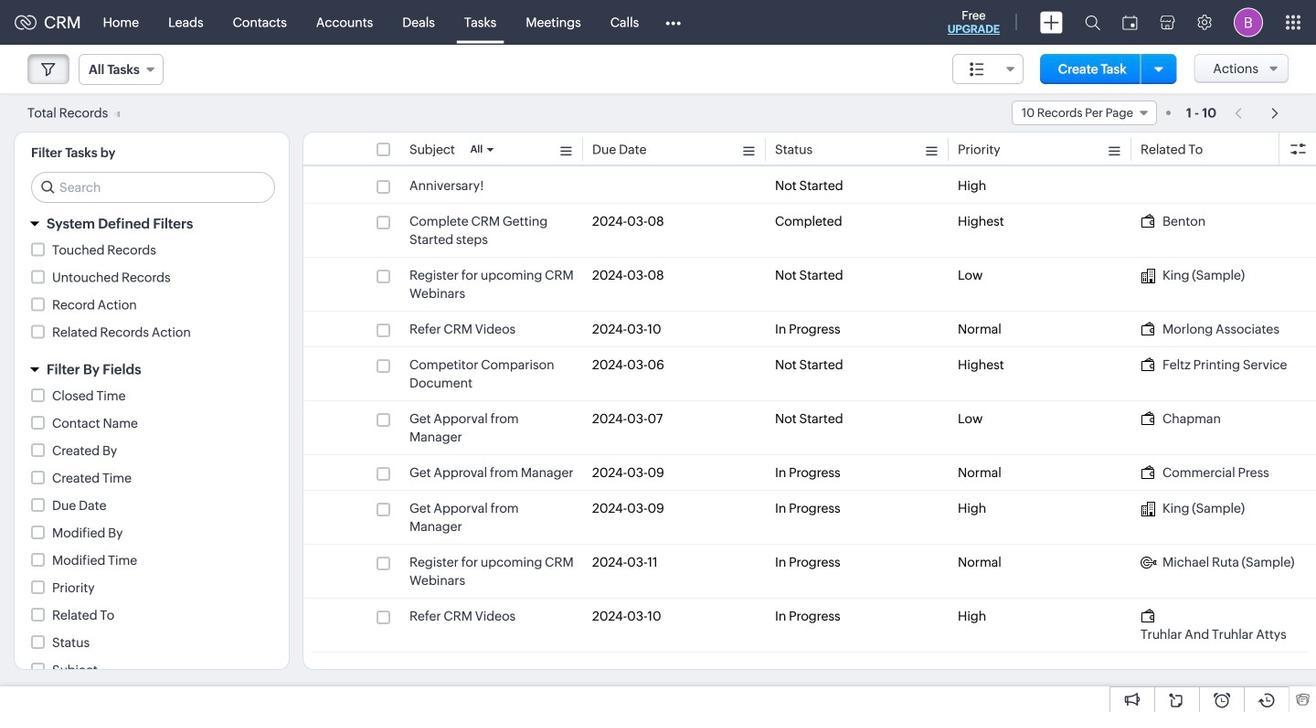 Task type: describe. For each thing, give the bounding box(es) containing it.
search image
[[1085, 15, 1101, 30]]

size image
[[970, 61, 985, 78]]

create menu image
[[1041, 11, 1063, 33]]

profile element
[[1223, 0, 1275, 44]]



Task type: locate. For each thing, give the bounding box(es) containing it.
none field size
[[953, 54, 1024, 84]]

loading image
[[111, 111, 120, 117]]

calendar image
[[1123, 15, 1138, 30]]

Other Modules field
[[654, 8, 693, 37]]

search element
[[1074, 0, 1112, 45]]

Search text field
[[32, 173, 274, 202]]

create menu element
[[1030, 0, 1074, 44]]

None field
[[79, 54, 163, 85], [953, 54, 1024, 84], [79, 54, 163, 85]]

profile image
[[1234, 8, 1264, 37]]

logo image
[[15, 15, 37, 30]]

row group
[[304, 168, 1317, 653]]



Task type: vqa. For each thing, say whether or not it's contained in the screenshot.
"size" field
no



